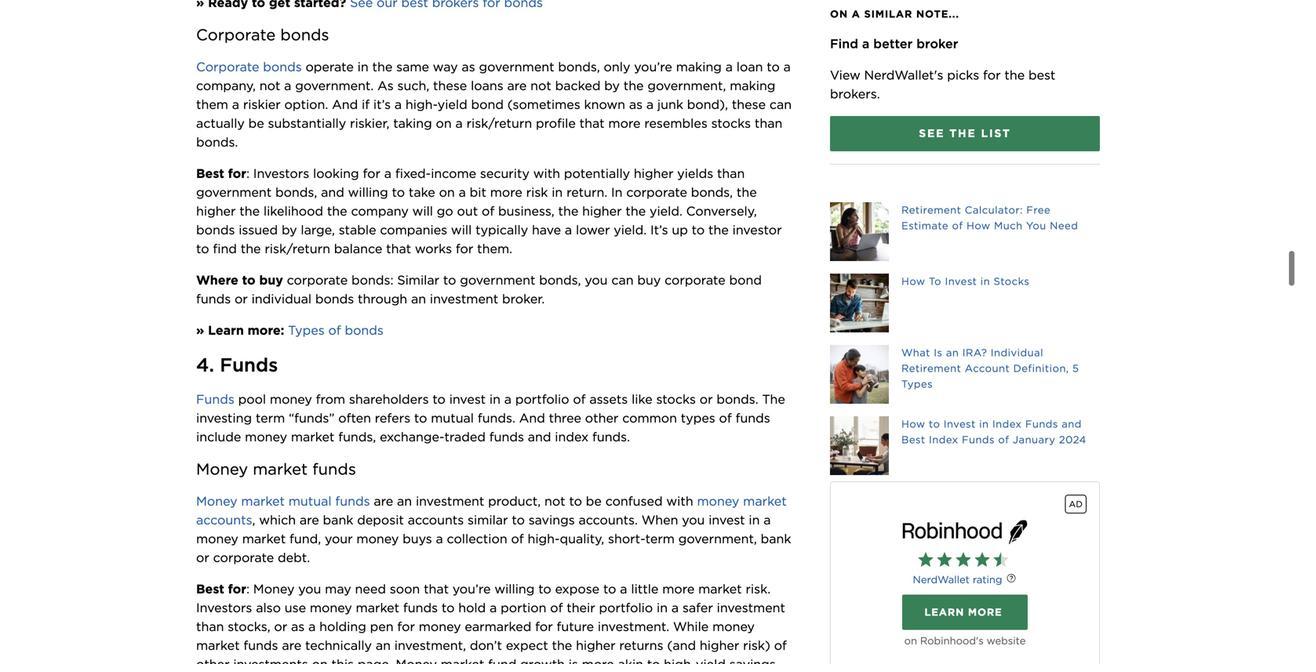 Task type: describe. For each thing, give the bounding box(es) containing it.
0 horizontal spatial types
[[288, 323, 325, 338]]

you inside corporate bonds: similar to government bonds, you can buy corporate bond funds or individual bonds through an investment broker.
[[585, 273, 608, 288]]

0 vertical spatial yield.
[[650, 204, 683, 219]]

1 horizontal spatial funds.
[[592, 430, 630, 445]]

funds down the funds,
[[313, 460, 356, 479]]

in inside the : money you may need soon that you're willing to expose to a little more market risk. investors also use money market funds to hold a portion of their portfolio in a safer investment than stocks, or as a holding pen for money earmarked for future investment. while money market funds are technically an investment, don't expect the higher returns (and higher risk) of other investments on this page. money market fund growth is more akin to high-yield sav
[[657, 601, 668, 616]]

free
[[1027, 204, 1051, 216]]

risk/return inside : investors looking for a fixed-income security with potentially higher yields than government bonds, and willing to take on a bit more risk in return. in corporate bonds, the higher the likelihood the company will go out of business, the higher the yield. conversely, bonds issued by large, stable companies will typically have a lower yield. it's up to the investor to find the risk/return balance that works for them.
[[265, 241, 330, 257]]

retirement calculator: free estimate of how much you need link
[[830, 202, 1100, 261]]

security
[[480, 166, 530, 181]]

for down actually
[[228, 166, 246, 181]]

broker
[[917, 36, 959, 51]]

how is this rating determined? image
[[994, 563, 1029, 598]]

risk/return inside operate in the same way as government bonds, only you're making a loan to a company, not a government. as such, these loans are not backed by the government, making them a riskier option. and if it's a high-yield bond (sometimes known as a junk bond), these can actually be substantially riskier, taking on a risk/return profile that more resembles stocks than bonds.
[[467, 116, 532, 131]]

same
[[396, 59, 429, 74]]

riskier,
[[350, 116, 390, 131]]

in inside pool money from shareholders to invest in a portfolio of assets like stocks or bonds. the investing term "funds" often refers to mutual funds. and three other common types of funds include money market funds, exchange-traded funds and index funds.
[[490, 392, 501, 407]]

term inside pool money from shareholders to invest in a portfolio of assets like stocks or bonds. the investing term "funds" often refers to mutual funds. and three other common types of funds include money market funds, exchange-traded funds and index funds.
[[256, 411, 285, 426]]

bonds, inside corporate bonds: similar to government bonds, you can buy corporate bond funds or individual bonds through an investment broker.
[[539, 273, 581, 288]]

safer
[[683, 601, 713, 616]]

pool
[[238, 392, 266, 407]]

need
[[1050, 220, 1078, 232]]

estimate
[[902, 220, 949, 232]]

1 vertical spatial as
[[629, 97, 643, 112]]

much
[[994, 220, 1023, 232]]

risk)
[[743, 638, 771, 654]]

and inside pool money from shareholders to invest in a portfolio of assets like stocks or bonds. the investing term "funds" often refers to mutual funds. and three other common types of funds include money market funds, exchange-traded funds and index funds.
[[519, 411, 545, 426]]

for up 'expect'
[[535, 619, 553, 635]]

three
[[549, 411, 582, 426]]

funds up investing
[[196, 392, 234, 407]]

invest inside pool money from shareholders to invest in a portfolio of assets like stocks or bonds. the investing term "funds" often refers to mutual funds. and three other common types of funds include money market funds, exchange-traded funds and index funds.
[[449, 392, 486, 407]]

for left them.
[[456, 241, 474, 257]]

more:
[[248, 323, 284, 338]]

holding
[[319, 619, 366, 635]]

term inside ", which are bank deposit accounts similar to savings accounts. when you invest in a money market fund, your money buys a collection of high-quality, short-term government, bank or corporate debt."
[[646, 532, 675, 547]]

best for for : money you may need soon that you're willing to expose to a little more market risk. investors also use money market funds to hold a portion of their portfolio in a safer investment than stocks, or as a holding pen for money earmarked for future investment. while money market funds are technically an investment, don't expect the higher returns (and higher risk) of other investments on this page. money market fund growth is more akin to high-yield sav
[[196, 582, 246, 597]]

known
[[584, 97, 625, 112]]

funds down "the"
[[736, 411, 770, 426]]

market inside "money market accounts"
[[743, 494, 787, 509]]

1 vertical spatial investment
[[416, 494, 484, 509]]

return.
[[567, 185, 608, 200]]

5
[[1073, 363, 1079, 375]]

to left find
[[196, 241, 209, 257]]

how to invest in index funds and best index funds of january 2024 link
[[830, 417, 1100, 476]]

: for money
[[246, 582, 250, 597]]

best
[[1029, 67, 1056, 83]]

substantially
[[268, 116, 346, 131]]

types inside what is an ira? individual retirement account definition, 5 types
[[902, 378, 933, 390]]

through
[[358, 291, 407, 307]]

portfolio inside pool money from shareholders to invest in a portfolio of assets like stocks or bonds. the investing term "funds" often refers to mutual funds. and three other common types of funds include money market funds, exchange-traded funds and index funds.
[[515, 392, 569, 407]]

are up 'deposit'
[[374, 494, 393, 509]]

bonds inside corporate bonds: similar to government bonds, you can buy corporate bond funds or individual bonds through an investment broker.
[[315, 291, 354, 307]]

for up stocks,
[[228, 582, 246, 597]]

or inside corporate bonds: similar to government bonds, you can buy corporate bond funds or individual bonds through an investment broker.
[[235, 291, 248, 307]]

an up 'deposit'
[[397, 494, 412, 509]]

pen
[[370, 619, 394, 635]]

be inside operate in the same way as government bonds, only you're making a loan to a company, not a government. as such, these loans are not backed by the government, making them a riskier option. and if it's a high-yield bond (sometimes known as a junk bond), these can actually be substantially riskier, taking on a risk/return profile that more resembles stocks than bonds.
[[248, 116, 264, 131]]

potentially
[[564, 166, 630, 181]]

more up safer
[[662, 582, 695, 597]]

them
[[196, 97, 228, 112]]

more right is
[[582, 657, 614, 665]]

corporate inside : investors looking for a fixed-income security with potentially higher yields than government bonds, and willing to take on a bit more risk in return. in corporate bonds, the higher the likelihood the company will go out of business, the higher the yield. conversely, bonds issued by large, stable companies will typically have a lower yield. it's up to the investor to find the risk/return balance that works for them.
[[626, 185, 687, 200]]

to right expose
[[603, 582, 616, 597]]

funds up january
[[1026, 418, 1059, 430]]

hold
[[458, 601, 486, 616]]

like
[[632, 392, 653, 407]]

and inside : investors looking for a fixed-income security with potentially higher yields than government bonds, and willing to take on a bit more risk in return. in corporate bonds, the higher the likelihood the company will go out of business, the higher the yield. conversely, bonds issued by large, stable companies will typically have a lower yield. it's up to the investor to find the risk/return balance that works for them.
[[321, 185, 344, 200]]

1 vertical spatial learn
[[925, 607, 965, 619]]

0 vertical spatial as
[[462, 59, 475, 74]]

stocks inside operate in the same way as government bonds, only you're making a loan to a company, not a government. as such, these loans are not backed by the government, making them a riskier option. and if it's a high-yield bond (sometimes known as a junk bond), these can actually be substantially riskier, taking on a risk/return profile that more resembles stocks than bonds.
[[711, 116, 751, 131]]

looking
[[313, 166, 359, 181]]

government inside corporate bonds: similar to government bonds, you can buy corporate bond funds or individual bonds through an investment broker.
[[460, 273, 536, 288]]

companies
[[380, 222, 447, 238]]

to left take
[[392, 185, 405, 200]]

is
[[934, 347, 943, 359]]

loans
[[471, 78, 504, 93]]

nerdwallet's
[[864, 67, 944, 83]]

than inside operate in the same way as government bonds, only you're making a loan to a company, not a government. as such, these loans are not backed by the government, making them a riskier option. and if it's a high-yield bond (sometimes known as a junk bond), these can actually be substantially riskier, taking on a risk/return profile that more resembles stocks than bonds.
[[755, 116, 783, 131]]

than inside the : money you may need soon that you're willing to expose to a little more market risk. investors also use money market funds to hold a portion of their portfolio in a safer investment than stocks, or as a holding pen for money earmarked for future investment. while money market funds are technically an investment, don't expect the higher returns (and higher risk) of other investments on this page. money market fund growth is more akin to high-yield sav
[[196, 619, 224, 635]]

buys
[[403, 532, 432, 547]]

view
[[830, 67, 861, 83]]

that inside : investors looking for a fixed-income security with potentially higher yields than government bonds, and willing to take on a bit more risk in return. in corporate bonds, the higher the likelihood the company will go out of business, the higher the yield. conversely, bonds issued by large, stable companies will typically have a lower yield. it's up to the investor to find the risk/return balance that works for them.
[[386, 241, 411, 257]]

page.
[[358, 657, 392, 665]]

or inside the : money you may need soon that you're willing to expose to a little more market risk. investors also use money market funds to hold a portion of their portfolio in a safer investment than stocks, or as a holding pen for money earmarked for future investment. while money market funds are technically an investment, don't expect the higher returns (and higher risk) of other investments on this page. money market fund growth is more akin to high-yield sav
[[274, 619, 287, 635]]

invest for to
[[944, 418, 976, 430]]

individual
[[991, 347, 1044, 359]]

robinhood image
[[902, 520, 1028, 545]]

0 horizontal spatial will
[[412, 204, 433, 219]]

operate in the same way as government bonds, only you're making a loan to a company, not a government. as such, these loans are not backed by the government, making them a riskier option. and if it's a high-yield bond (sometimes known as a junk bond), these can actually be substantially riskier, taking on a risk/return profile that more resembles stocks than bonds.
[[196, 59, 796, 150]]

invest for to
[[945, 275, 977, 288]]

view nerdwallet's picks for the best brokers.
[[830, 67, 1060, 102]]

mutual inside pool money from shareholders to invest in a portfolio of assets like stocks or bonds. the investing term "funds" often refers to mutual funds. and three other common types of funds include money market funds, exchange-traded funds and index funds.
[[431, 411, 474, 426]]

bonds, inside operate in the same way as government bonds, only you're making a loan to a company, not a government. as such, these loans are not backed by the government, making them a riskier option. and if it's a high-yield bond (sometimes known as a junk bond), these can actually be substantially riskier, taking on a risk/return profile that more resembles stocks than bonds.
[[558, 59, 600, 74]]

bonds up operate
[[280, 25, 329, 44]]

can inside corporate bonds: similar to government bonds, you can buy corporate bond funds or individual bonds through an investment broker.
[[612, 273, 634, 288]]

likelihood
[[264, 204, 323, 219]]

to down returns
[[647, 657, 660, 665]]

bonds down through
[[345, 323, 384, 338]]

1 corporate bonds from the top
[[196, 25, 329, 44]]

are inside ", which are bank deposit accounts similar to savings accounts. when you invest in a money market fund, your money buys a collection of high-quality, short-term government, bank or corporate debt."
[[300, 513, 319, 528]]

money market mutual funds are an investment product, not to be confused with
[[196, 494, 697, 509]]

yield inside operate in the same way as government bonds, only you're making a loan to a company, not a government. as such, these loans are not backed by the government, making them a riskier option. and if it's a high-yield bond (sometimes known as a junk bond), these can actually be substantially riskier, taking on a risk/return profile that more resembles stocks than bonds.
[[438, 97, 468, 112]]

bonds up riskier
[[263, 59, 302, 74]]

investors inside the : money you may need soon that you're willing to expose to a little more market risk. investors also use money market funds to hold a portion of their portfolio in a safer investment than stocks, or as a holding pen for money earmarked for future investment. while money market funds are technically an investment, don't expect the higher returns (and higher risk) of other investments on this page. money market fund growth is more akin to high-yield sav
[[196, 601, 252, 616]]

savings
[[529, 513, 575, 528]]

go
[[437, 204, 453, 219]]

soon
[[390, 582, 420, 597]]

their
[[567, 601, 595, 616]]

where
[[196, 273, 238, 288]]

to up exchange-
[[414, 411, 427, 426]]

on inside operate in the same way as government bonds, only you're making a loan to a company, not a government. as such, these loans are not backed by the government, making them a riskier option. and if it's a high-yield bond (sometimes known as a junk bond), these can actually be substantially riskier, taking on a risk/return profile that more resembles stocks than bonds.
[[436, 116, 452, 131]]

are inside the : money you may need soon that you're willing to expose to a little more market risk. investors also use money market funds to hold a portion of their portfolio in a safer investment than stocks, or as a holding pen for money earmarked for future investment. while money market funds are technically an investment, don't expect the higher returns (and higher risk) of other investments on this page. money market fund growth is more akin to high-yield sav
[[282, 638, 301, 654]]

best inside how to invest in index funds and best index funds of january 2024
[[902, 434, 926, 446]]

by inside operate in the same way as government bonds, only you're making a loan to a company, not a government. as such, these loans are not backed by the government, making them a riskier option. and if it's a high-yield bond (sometimes known as a junk bond), these can actually be substantially riskier, taking on a risk/return profile that more resembles stocks than bonds.
[[604, 78, 620, 93]]

high- inside the : money you may need soon that you're willing to expose to a little more market risk. investors also use money market funds to hold a portion of their portfolio in a safer investment than stocks, or as a holding pen for money earmarked for future investment. while money market funds are technically an investment, don't expect the higher returns (and higher risk) of other investments on this page. money market fund growth is more akin to high-yield sav
[[664, 657, 696, 665]]

types of bonds link
[[288, 323, 384, 338]]

,
[[252, 513, 255, 528]]

funds right traded
[[490, 430, 524, 445]]

to up traded
[[433, 392, 446, 407]]

high- inside ", which are bank deposit accounts similar to savings accounts. when you invest in a money market fund, your money buys a collection of high-quality, short-term government, bank or corporate debt."
[[528, 532, 560, 547]]

invest inside ", which are bank deposit accounts similar to savings accounts. when you invest in a money market fund, your money buys a collection of high-quality, short-term government, bank or corporate debt."
[[709, 513, 745, 528]]

to up savings
[[569, 494, 582, 509]]

how to invest in stocks
[[902, 275, 1030, 288]]

to inside corporate bonds: similar to government bonds, you can buy corporate bond funds or individual bonds through an investment broker.
[[443, 273, 456, 288]]

higher left yields
[[634, 166, 674, 181]]

0 horizontal spatial mutual
[[289, 494, 332, 509]]

to inside operate in the same way as government bonds, only you're making a loan to a company, not a government. as such, these loans are not backed by the government, making them a riskier option. and if it's a high-yield bond (sometimes known as a junk bond), these can actually be substantially riskier, taking on a risk/return profile that more resembles stocks than bonds.
[[767, 59, 780, 74]]

as inside the : money you may need soon that you're willing to expose to a little more market risk. investors also use money market funds to hold a portion of their portfolio in a safer investment than stocks, or as a holding pen for money earmarked for future investment. while money market funds are technically an investment, don't expect the higher returns (and higher risk) of other investments on this page. money market fund growth is more akin to high-yield sav
[[291, 619, 305, 635]]

january
[[1013, 434, 1056, 446]]

find a better broker
[[830, 36, 959, 51]]

bonds, up likelihood
[[275, 185, 317, 200]]

2024
[[1059, 434, 1087, 446]]

: for investors
[[246, 166, 250, 181]]

similar inside ", which are bank deposit accounts similar to savings accounts. when you invest in a money market fund, your money buys a collection of high-quality, short-term government, bank or corporate debt."
[[468, 513, 508, 528]]

company,
[[196, 78, 256, 93]]

not up savings
[[545, 494, 566, 509]]

willing inside : investors looking for a fixed-income security with potentially higher yields than government bonds, and willing to take on a bit more risk in return. in corporate bonds, the higher the likelihood the company will go out of business, the higher the yield. conversely, bonds issued by large, stable companies will typically have a lower yield. it's up to the investor to find the risk/return balance that works for them.
[[348, 185, 388, 200]]

ira?
[[963, 347, 987, 359]]

balance
[[334, 241, 382, 257]]

how to invest in stocks link
[[830, 274, 1100, 333]]

an inside corporate bonds: similar to government bonds, you can buy corporate bond funds or individual bonds through an investment broker.
[[411, 291, 426, 307]]

retirement calculator: free estimate of how much you need
[[902, 204, 1078, 232]]

picks
[[947, 67, 980, 83]]

operate
[[306, 59, 354, 74]]

1 horizontal spatial similar
[[864, 8, 913, 20]]

ad
[[1069, 499, 1083, 510]]

the inside view nerdwallet's picks for the best brokers.
[[1005, 67, 1025, 83]]

only
[[604, 59, 630, 74]]

corporate down up
[[665, 273, 726, 288]]

higher up is
[[576, 638, 616, 654]]

market inside ", which are bank deposit accounts similar to savings accounts. when you invest in a money market fund, your money buys a collection of high-quality, short-term government, bank or corporate debt."
[[242, 532, 286, 547]]

income
[[431, 166, 476, 181]]

of inside ", which are bank deposit accounts similar to savings accounts. when you invest in a money market fund, your money buys a collection of high-quality, short-term government, bank or corporate debt."
[[511, 532, 524, 547]]

option.
[[285, 97, 328, 112]]

typically
[[476, 222, 528, 238]]

investment inside corporate bonds: similar to government bonds, you can buy corporate bond funds or individual bonds through an investment broker.
[[430, 291, 499, 307]]

find
[[213, 241, 237, 257]]

0 horizontal spatial yield.
[[614, 222, 647, 238]]

rating
[[973, 574, 1003, 586]]

index
[[555, 430, 589, 445]]

funds up investments
[[244, 638, 278, 654]]

a inside pool money from shareholders to invest in a portfolio of assets like stocks or bonds. the investing term "funds" often refers to mutual funds. and three other common types of funds include money market funds, exchange-traded funds and index funds.
[[504, 392, 512, 407]]

stocks
[[994, 275, 1030, 288]]

and inside pool money from shareholders to invest in a portfolio of assets like stocks or bonds. the investing term "funds" often refers to mutual funds. and three other common types of funds include money market funds, exchange-traded funds and index funds.
[[528, 430, 551, 445]]

4. funds
[[196, 354, 278, 377]]

include
[[196, 430, 241, 445]]

from
[[316, 392, 345, 407]]

expect
[[506, 638, 548, 654]]

0 vertical spatial index
[[993, 418, 1022, 430]]

need
[[355, 582, 386, 597]]

not up (sometimes
[[531, 78, 552, 93]]

on a similar note...
[[830, 8, 960, 20]]

funds up 'deposit'
[[335, 494, 370, 509]]

in inside : investors looking for a fixed-income security with potentially higher yields than government bonds, and willing to take on a bit more risk in return. in corporate bonds, the higher the likelihood the company will go out of business, the higher the yield. conversely, bonds issued by large, stable companies will typically have a lower yield. it's up to the investor to find the risk/return balance that works for them.
[[552, 185, 563, 200]]

collection
[[447, 532, 507, 547]]

risk.
[[746, 582, 771, 597]]

in
[[611, 185, 623, 200]]

to up portion
[[538, 582, 551, 597]]

than inside : investors looking for a fixed-income security with potentially higher yields than government bonds, and willing to take on a bit more risk in return. in corporate bonds, the higher the likelihood the company will go out of business, the higher the yield. conversely, bonds issued by large, stable companies will typically have a lower yield. it's up to the investor to find the risk/return balance that works for them.
[[717, 166, 745, 181]]

buy inside corporate bonds: similar to government bonds, you can buy corporate bond funds or individual bonds through an investment broker.
[[638, 273, 661, 288]]

calculator:
[[965, 204, 1023, 216]]

website
[[987, 636, 1026, 648]]

funds down soon
[[403, 601, 438, 616]]

fixed-
[[395, 166, 431, 181]]



Task type: locate. For each thing, give the bounding box(es) containing it.
an up "page."
[[376, 638, 391, 654]]

you up 'use'
[[298, 582, 321, 597]]

money market funds
[[196, 460, 356, 479]]

0 horizontal spatial funds.
[[478, 411, 515, 426]]

1 : from the top
[[246, 166, 250, 181]]

how down what
[[902, 418, 926, 430]]

market
[[291, 430, 335, 445], [253, 460, 308, 479], [241, 494, 285, 509], [743, 494, 787, 509], [242, 532, 286, 547], [698, 582, 742, 597], [356, 601, 400, 616], [196, 638, 240, 654], [441, 657, 484, 665]]

rated 4.3 out of 5 image
[[918, 552, 1012, 570]]

are up fund, on the left bottom
[[300, 513, 319, 528]]

portfolio
[[515, 392, 569, 407], [599, 601, 653, 616]]

you down lower
[[585, 273, 608, 288]]

1 vertical spatial high-
[[528, 532, 560, 547]]

up
[[672, 222, 688, 238]]

2 vertical spatial how
[[902, 418, 926, 430]]

2 vertical spatial as
[[291, 619, 305, 635]]

government inside : investors looking for a fixed-income security with potentially higher yields than government bonds, and willing to take on a bit more risk in return. in corporate bonds, the higher the likelihood the company will go out of business, the higher the yield. conversely, bonds issued by large, stable companies will typically have a lower yield. it's up to the investor to find the risk/return balance that works for them.
[[196, 185, 272, 200]]

stocks inside pool money from shareholders to invest in a portfolio of assets like stocks or bonds. the investing term "funds" often refers to mutual funds. and three other common types of funds include money market funds, exchange-traded funds and index funds.
[[656, 392, 696, 407]]

on up go
[[439, 185, 455, 200]]

high- down savings
[[528, 532, 560, 547]]

corporate bonds
[[196, 25, 329, 44], [196, 59, 302, 74]]

you
[[585, 273, 608, 288], [682, 513, 705, 528], [298, 582, 321, 597]]

the
[[762, 392, 785, 407]]

1 horizontal spatial with
[[667, 494, 693, 509]]

bonds. inside pool money from shareholders to invest in a portfolio of assets like stocks or bonds. the investing term "funds" often refers to mutual funds. and three other common types of funds include money market funds, exchange-traded funds and index funds.
[[717, 392, 759, 407]]

such,
[[397, 78, 429, 93]]

1 vertical spatial these
[[732, 97, 766, 112]]

investment down similar
[[430, 291, 499, 307]]

2 horizontal spatial than
[[755, 116, 783, 131]]

funds,
[[338, 430, 376, 445]]

see the list link
[[830, 116, 1100, 151]]

invest right to
[[945, 275, 977, 288]]

riskier
[[243, 97, 281, 112]]

mutual up which
[[289, 494, 332, 509]]

2 vertical spatial government
[[460, 273, 536, 288]]

where to buy
[[196, 273, 283, 288]]

other inside the : money you may need soon that you're willing to expose to a little more market risk. investors also use money market funds to hold a portion of their portfolio in a safer investment than stocks, or as a holding pen for money earmarked for future investment. while money market funds are technically an investment, don't expect the higher returns (and higher risk) of other investments on this page. money market fund growth is more akin to high-yield sav
[[196, 657, 230, 665]]

bond down loans
[[471, 97, 504, 112]]

1 vertical spatial types
[[902, 378, 933, 390]]

these down loan
[[732, 97, 766, 112]]

funds. down assets
[[592, 430, 630, 445]]

yield inside the : money you may need soon that you're willing to expose to a little more market risk. investors also use money market funds to hold a portion of their portfolio in a safer investment than stocks, or as a holding pen for money earmarked for future investment. while money market funds are technically an investment, don't expect the higher returns (and higher risk) of other investments on this page. money market fund growth is more akin to high-yield sav
[[696, 657, 726, 665]]

1 horizontal spatial risk/return
[[467, 116, 532, 131]]

buy up individual
[[259, 273, 283, 288]]

index
[[993, 418, 1022, 430], [929, 434, 959, 446]]

traded
[[445, 430, 486, 445]]

yield
[[438, 97, 468, 112], [696, 657, 726, 665]]

0 vertical spatial by
[[604, 78, 620, 93]]

for right looking
[[363, 166, 381, 181]]

1 vertical spatial term
[[646, 532, 675, 547]]

0 vertical spatial retirement
[[902, 204, 962, 216]]

2 vertical spatial than
[[196, 619, 224, 635]]

returns
[[619, 638, 664, 654]]

earmarked
[[465, 619, 532, 635]]

index up january
[[993, 418, 1022, 430]]

: inside : investors looking for a fixed-income security with potentially higher yields than government bonds, and willing to take on a bit more risk in return. in corporate bonds, the higher the likelihood the company will go out of business, the higher the yield. conversely, bonds issued by large, stable companies will typically have a lower yield. it's up to the investor to find the risk/return balance that works for them.
[[246, 166, 250, 181]]

bonds. left "the"
[[717, 392, 759, 407]]

to down what is an ira? individual retirement account definition, 5 types 'link'
[[929, 418, 940, 430]]

bonds, up conversely,
[[691, 185, 733, 200]]

more down security on the top left
[[490, 185, 523, 200]]

0 horizontal spatial with
[[533, 166, 560, 181]]

similar up collection
[[468, 513, 508, 528]]

types
[[288, 323, 325, 338], [902, 378, 933, 390]]

that inside operate in the same way as government bonds, only you're making a loan to a company, not a government. as such, these loans are not backed by the government, making them a riskier option. and if it's a high-yield bond (sometimes known as a junk bond), these can actually be substantially riskier, taking on a risk/return profile that more resembles stocks than bonds.
[[580, 116, 605, 131]]

corporate bonds up the company,
[[196, 59, 302, 74]]

in inside ", which are bank deposit accounts similar to savings accounts. when you invest in a money market fund, your money buys a collection of high-quality, short-term government, bank or corporate debt."
[[749, 513, 760, 528]]

government, inside operate in the same way as government bonds, only you're making a loan to a company, not a government. as such, these loans are not backed by the government, making them a riskier option. and if it's a high-yield bond (sometimes known as a junk bond), these can actually be substantially riskier, taking on a risk/return profile that more resembles stocks than bonds.
[[648, 78, 726, 93]]

invest down what is an ira? individual retirement account definition, 5 types 'link'
[[944, 418, 976, 430]]

best for : money you may need soon that you're willing to expose to a little more market risk. investors also use money market funds to hold a portion of their portfolio in a safer investment than stocks, or as a holding pen for money earmarked for future investment. while money market funds are technically an investment, don't expect the higher returns (and higher risk) of other investments on this page. money market fund growth is more akin to high-yield sav
[[196, 582, 224, 597]]

1 vertical spatial corporate bonds
[[196, 59, 302, 74]]

0 horizontal spatial term
[[256, 411, 285, 426]]

1 horizontal spatial as
[[462, 59, 475, 74]]

funds up pool
[[220, 354, 278, 377]]

stocks down the bond),
[[711, 116, 751, 131]]

fund
[[488, 657, 517, 665]]

1 horizontal spatial by
[[604, 78, 620, 93]]

money inside "money market accounts"
[[697, 494, 740, 509]]

1 horizontal spatial and
[[528, 430, 551, 445]]

while
[[673, 619, 709, 635]]

by down 'only' at top
[[604, 78, 620, 93]]

best for
[[196, 166, 246, 181], [196, 582, 246, 597]]

1 vertical spatial invest
[[944, 418, 976, 430]]

2 vertical spatial investment
[[717, 601, 786, 616]]

1 vertical spatial be
[[586, 494, 602, 509]]

2 corporate from the top
[[196, 59, 259, 74]]

0 vertical spatial yield
[[438, 97, 468, 112]]

corporate inside ", which are bank deposit accounts similar to savings accounts. when you invest in a money market fund, your money buys a collection of high-quality, short-term government, bank or corporate debt."
[[213, 550, 274, 566]]

that inside the : money you may need soon that you're willing to expose to a little more market risk. investors also use money market funds to hold a portion of their portfolio in a safer investment than stocks, or as a holding pen for money earmarked for future investment. while money market funds are technically an investment, don't expect the higher returns (and higher risk) of other investments on this page. money market fund growth is more akin to high-yield sav
[[424, 582, 449, 597]]

(sometimes
[[508, 97, 580, 112]]

accounts down 'money market mutual funds are an investment product, not to be confused with'
[[408, 513, 464, 528]]

1 vertical spatial and
[[519, 411, 545, 426]]

an inside the : money you may need soon that you're willing to expose to a little more market risk. investors also use money market funds to hold a portion of their portfolio in a safer investment than stocks, or as a holding pen for money earmarked for future investment. while money market funds are technically an investment, don't expect the higher returns (and higher risk) of other investments on this page. money market fund growth is more akin to high-yield sav
[[376, 638, 391, 654]]

yield down (and
[[696, 657, 726, 665]]

1 horizontal spatial you
[[585, 273, 608, 288]]

and left three
[[519, 411, 545, 426]]

1 horizontal spatial willing
[[495, 582, 535, 597]]

funds left january
[[962, 434, 995, 446]]

stocks up types
[[656, 392, 696, 407]]

higher down while
[[700, 638, 740, 654]]

willing up company
[[348, 185, 388, 200]]

can inside operate in the same way as government bonds, only you're making a loan to a company, not a government. as such, these loans are not backed by the government, making them a riskier option. and if it's a high-yield bond (sometimes known as a junk bond), these can actually be substantially riskier, taking on a risk/return profile that more resembles stocks than bonds.
[[770, 97, 792, 112]]

you inside the : money you may need soon that you're willing to expose to a little more market risk. investors also use money market funds to hold a portion of their portfolio in a safer investment than stocks, or as a holding pen for money earmarked for future investment. while money market funds are technically an investment, don't expect the higher returns (and higher risk) of other investments on this page. money market fund growth is more akin to high-yield sav
[[298, 582, 321, 597]]

on left 'robinhood's'
[[904, 636, 917, 648]]

1 horizontal spatial these
[[732, 97, 766, 112]]

yield down way
[[438, 97, 468, 112]]

in inside operate in the same way as government bonds, only you're making a loan to a company, not a government. as such, these loans are not backed by the government, making them a riskier option. and if it's a high-yield bond (sometimes known as a junk bond), these can actually be substantially riskier, taking on a risk/return profile that more resembles stocks than bonds.
[[358, 59, 369, 74]]

government down them.
[[460, 273, 536, 288]]

to right similar
[[443, 273, 456, 288]]

to down product,
[[512, 513, 525, 528]]

0 vertical spatial best for
[[196, 166, 246, 181]]

growth
[[520, 657, 565, 665]]

and down looking
[[321, 185, 344, 200]]

best for : investors looking for a fixed-income security with potentially higher yields than government bonds, and willing to take on a bit more risk in return. in corporate bonds, the higher the likelihood the company will go out of business, the higher the yield. conversely, bonds issued by large, stable companies will typically have a lower yield. it's up to the investor to find the risk/return balance that works for them.
[[196, 166, 224, 181]]

1 vertical spatial will
[[451, 222, 472, 238]]

and
[[321, 185, 344, 200], [1062, 418, 1082, 430], [528, 430, 551, 445]]

1 horizontal spatial stocks
[[711, 116, 751, 131]]

as
[[378, 78, 394, 93]]

1 vertical spatial government,
[[679, 532, 757, 547]]

1 horizontal spatial accounts
[[408, 513, 464, 528]]

1 horizontal spatial you're
[[634, 59, 672, 74]]

investors up likelihood
[[253, 166, 309, 181]]

or inside pool money from shareholders to invest in a portfolio of assets like stocks or bonds. the investing term "funds" often refers to mutual funds. and three other common types of funds include money market funds, exchange-traded funds and index funds.
[[700, 392, 713, 407]]

: up stocks,
[[246, 582, 250, 597]]

0 vertical spatial term
[[256, 411, 285, 426]]

your
[[325, 532, 353, 547]]

corporate up corporate bonds link
[[196, 25, 276, 44]]

not up riskier
[[260, 78, 280, 93]]

common
[[622, 411, 677, 426]]

will
[[412, 204, 433, 219], [451, 222, 472, 238]]

2 vertical spatial you
[[298, 582, 321, 597]]

best for for : investors looking for a fixed-income security with potentially higher yields than government bonds, and willing to take on a bit more risk in return. in corporate bonds, the higher the likelihood the company will go out of business, the higher the yield. conversely, bonds issued by large, stable companies will typically have a lower yield. it's up to the investor to find the risk/return balance that works for them.
[[196, 166, 246, 181]]

0 horizontal spatial making
[[676, 59, 722, 74]]

be up accounts.
[[586, 494, 602, 509]]

bond),
[[687, 97, 728, 112]]

and inside operate in the same way as government bonds, only you're making a loan to a company, not a government. as such, these loans are not backed by the government, making them a riskier option. and if it's a high-yield bond (sometimes known as a junk bond), these can actually be substantially riskier, taking on a risk/return profile that more resembles stocks than bonds.
[[332, 97, 358, 112]]

these
[[433, 78, 467, 93], [732, 97, 766, 112]]

corporate bonds link
[[196, 59, 302, 74]]

1 horizontal spatial bond
[[729, 273, 762, 288]]

index down what is an ira? individual retirement account definition, 5 types 'link'
[[929, 434, 959, 446]]

0 horizontal spatial than
[[196, 619, 224, 635]]

be
[[248, 116, 264, 131], [586, 494, 602, 509]]

and inside how to invest in index funds and best index funds of january 2024
[[1062, 418, 1082, 430]]

by down likelihood
[[282, 222, 297, 238]]

making down loan
[[730, 78, 776, 93]]

(and
[[667, 638, 696, 654]]

: money you may need soon that you're willing to expose to a little more market risk. investors also use money market funds to hold a portion of their portfolio in a safer investment than stocks, or as a holding pen for money earmarked for future investment. while money market funds are technically an investment, don't expect the higher returns (and higher risk) of other investments on this page. money market fund growth is more akin to high-yield sav
[[196, 582, 791, 665]]

investments
[[233, 657, 308, 665]]

making up the bond),
[[676, 59, 722, 74]]

bonds. down actually
[[196, 135, 238, 150]]

other down assets
[[585, 411, 619, 426]]

government, up the junk
[[648, 78, 726, 93]]

retirement up 'estimate' at the top right of page
[[902, 204, 962, 216]]

0 vertical spatial investors
[[253, 166, 309, 181]]

0 vertical spatial similar
[[864, 8, 913, 20]]

1 vertical spatial than
[[717, 166, 745, 181]]

0 vertical spatial bank
[[323, 513, 353, 528]]

1 horizontal spatial mutual
[[431, 411, 474, 426]]

1 vertical spatial yield
[[696, 657, 726, 665]]

0 horizontal spatial risk/return
[[265, 241, 330, 257]]

more inside : investors looking for a fixed-income security with potentially higher yields than government bonds, and willing to take on a bit more risk in return. in corporate bonds, the higher the likelihood the company will go out of business, the higher the yield. conversely, bonds issued by large, stable companies will typically have a lower yield. it's up to the investor to find the risk/return balance that works for them.
[[490, 185, 523, 200]]

0 vertical spatial learn
[[208, 323, 244, 338]]

are right loans
[[507, 78, 527, 93]]

"funds"
[[289, 411, 335, 426]]

of inside : investors looking for a fixed-income security with potentially higher yields than government bonds, and willing to take on a bit more risk in return. in corporate bonds, the higher the likelihood the company will go out of business, the higher the yield. conversely, bonds issued by large, stable companies will typically have a lower yield. it's up to the investor to find the risk/return balance that works for them.
[[482, 204, 495, 219]]

akin
[[618, 657, 644, 665]]

accounts.
[[579, 513, 638, 528]]

»
[[196, 323, 204, 338]]

yield.
[[650, 204, 683, 219], [614, 222, 647, 238]]

resembles
[[645, 116, 708, 131]]

high- down such,
[[406, 97, 438, 112]]

bonds. inside operate in the same way as government bonds, only you're making a loan to a company, not a government. as such, these loans are not backed by the government, making them a riskier option. and if it's a high-yield bond (sometimes known as a junk bond), these can actually be substantially riskier, taking on a risk/return profile that more resembles stocks than bonds.
[[196, 135, 238, 150]]

0 horizontal spatial these
[[433, 78, 467, 93]]

1 best for from the top
[[196, 166, 246, 181]]

are inside operate in the same way as government bonds, only you're making a loan to a company, not a government. as such, these loans are not backed by the government, making them a riskier option. and if it's a high-yield bond (sometimes known as a junk bond), these can actually be substantially riskier, taking on a risk/return profile that more resembles stocks than bonds.
[[507, 78, 527, 93]]

confused
[[606, 494, 663, 509]]

bond
[[471, 97, 504, 112], [729, 273, 762, 288]]

0 horizontal spatial accounts
[[196, 513, 252, 528]]

portfolio inside the : money you may need soon that you're willing to expose to a little more market risk. investors also use money market funds to hold a portion of their portfolio in a safer investment than stocks, or as a holding pen for money earmarked for future investment. while money market funds are technically an investment, don't expect the higher returns (and higher risk) of other investments on this page. money market fund growth is more akin to high-yield sav
[[599, 601, 653, 616]]

how for to
[[902, 275, 926, 288]]

retirement inside retirement calculator: free estimate of how much you need
[[902, 204, 962, 216]]

to left hold
[[442, 601, 455, 616]]

0 horizontal spatial similar
[[468, 513, 508, 528]]

be down riskier
[[248, 116, 264, 131]]

how inside retirement calculator: free estimate of how much you need
[[967, 220, 991, 232]]

with up risk
[[533, 166, 560, 181]]

future
[[557, 619, 594, 635]]

of inside how to invest in index funds and best index funds of january 2024
[[998, 434, 1010, 446]]

the inside the : money you may need soon that you're willing to expose to a little more market risk. investors also use money market funds to hold a portion of their portfolio in a safer investment than stocks, or as a holding pen for money earmarked for future investment. while money market funds are technically an investment, don't expect the higher returns (and higher risk) of other investments on this page. money market fund growth is more akin to high-yield sav
[[552, 638, 572, 654]]

high- down (and
[[664, 657, 696, 665]]

0 horizontal spatial invest
[[449, 392, 486, 407]]

an
[[411, 291, 426, 307], [946, 347, 959, 359], [397, 494, 412, 509], [376, 638, 391, 654]]

and left if
[[332, 97, 358, 112]]

0 horizontal spatial bonds.
[[196, 135, 238, 150]]

2 accounts from the left
[[408, 513, 464, 528]]

in inside how to invest in index funds and best index funds of january 2024
[[979, 418, 989, 430]]

these down way
[[433, 78, 467, 93]]

see
[[919, 127, 945, 140]]

yield. left it's
[[614, 222, 647, 238]]

0 vertical spatial you
[[585, 273, 608, 288]]

1 vertical spatial bonds.
[[717, 392, 759, 407]]

risk/return
[[467, 116, 532, 131], [265, 241, 330, 257]]

buy down it's
[[638, 273, 661, 288]]

making
[[676, 59, 722, 74], [730, 78, 776, 93]]

accounts left which
[[196, 513, 252, 528]]

1 horizontal spatial yield.
[[650, 204, 683, 219]]

for right pen
[[397, 619, 415, 635]]

corporate bonds: similar to government bonds, you can buy corporate bond funds or individual bonds through an investment broker.
[[196, 273, 766, 307]]

0 vertical spatial be
[[248, 116, 264, 131]]

1 horizontal spatial will
[[451, 222, 472, 238]]

retirement down is
[[902, 363, 962, 375]]

1 horizontal spatial making
[[730, 78, 776, 93]]

government, for you
[[679, 532, 757, 547]]

stable
[[339, 222, 376, 238]]

bonds, up backed
[[558, 59, 600, 74]]

accounts
[[196, 513, 252, 528], [408, 513, 464, 528]]

is
[[569, 657, 578, 665]]

accounts inside "money market accounts"
[[196, 513, 252, 528]]

government
[[479, 59, 555, 74], [196, 185, 272, 200], [460, 273, 536, 288]]

invest right when
[[709, 513, 745, 528]]

large,
[[301, 222, 335, 238]]

0 horizontal spatial yield
[[438, 97, 468, 112]]

you inside ", which are bank deposit accounts similar to savings accounts. when you invest in a money market fund, your money buys a collection of high-quality, short-term government, bank or corporate debt."
[[682, 513, 705, 528]]

investment inside the : money you may need soon that you're willing to expose to a little more market risk. investors also use money market funds to hold a portion of their portfolio in a safer investment than stocks, or as a holding pen for money earmarked for future investment. while money market funds are technically an investment, don't expect the higher returns (and higher risk) of other investments on this page. money market fund growth is more akin to high-yield sav
[[717, 601, 786, 616]]

how inside how to invest in index funds and best index funds of january 2024
[[902, 418, 926, 430]]

the
[[372, 59, 393, 74], [1005, 67, 1025, 83], [624, 78, 644, 93], [950, 127, 977, 140], [737, 185, 757, 200], [240, 204, 260, 219], [327, 204, 347, 219], [558, 204, 579, 219], [626, 204, 646, 219], [709, 222, 729, 238], [241, 241, 261, 257], [552, 638, 572, 654]]

2 retirement from the top
[[902, 363, 962, 375]]

best
[[196, 166, 224, 181], [902, 434, 926, 446], [196, 582, 224, 597]]

2 corporate bonds from the top
[[196, 59, 302, 74]]

1 horizontal spatial high-
[[528, 532, 560, 547]]

to right up
[[692, 222, 705, 238]]

investors inside : investors looking for a fixed-income security with potentially higher yields than government bonds, and willing to take on a bit more risk in return. in corporate bonds, the higher the likelihood the company will go out of business, the higher the yield. conversely, bonds issued by large, stable companies will typically have a lower yield. it's up to the investor to find the risk/return balance that works for them.
[[253, 166, 309, 181]]

0 vertical spatial corporate
[[196, 25, 276, 44]]

1 retirement from the top
[[902, 204, 962, 216]]

1 vertical spatial bank
[[761, 532, 791, 547]]

0 horizontal spatial and
[[321, 185, 344, 200]]

0 vertical spatial stocks
[[711, 116, 751, 131]]

it's
[[373, 97, 391, 112]]

portion
[[501, 601, 547, 616]]

to right "where"
[[242, 273, 256, 288]]

higher up lower
[[582, 204, 622, 219]]

and
[[332, 97, 358, 112], [519, 411, 545, 426]]

1 vertical spatial that
[[386, 241, 411, 257]]

bond inside operate in the same way as government bonds, only you're making a loan to a company, not a government. as such, these loans are not backed by the government, making them a riskier option. and if it's a high-yield bond (sometimes known as a junk bond), these can actually be substantially riskier, taking on a risk/return profile that more resembles stocks than bonds.
[[471, 97, 504, 112]]

an right is
[[946, 347, 959, 359]]

1 vertical spatial portfolio
[[599, 601, 653, 616]]

: investors looking for a fixed-income security with potentially higher yields than government bonds, and willing to take on a bit more risk in return. in corporate bonds, the higher the likelihood the company will go out of business, the higher the yield. conversely, bonds issued by large, stable companies will typically have a lower yield. it's up to the investor to find the risk/return balance that works for them.
[[196, 166, 786, 257]]

1 vertical spatial corporate
[[196, 59, 259, 74]]

by inside : investors looking for a fixed-income security with potentially higher yields than government bonds, and willing to take on a bit more risk in return. in corporate bonds, the higher the likelihood the company will go out of business, the higher the yield. conversely, bonds issued by large, stable companies will typically have a lower yield. it's up to the investor to find the risk/return balance that works for them.
[[282, 222, 297, 238]]

funds link
[[196, 392, 234, 407]]

1 horizontal spatial index
[[993, 418, 1022, 430]]

higher up find
[[196, 204, 236, 219]]

as right way
[[462, 59, 475, 74]]

to inside how to invest in index funds and best index funds of january 2024
[[929, 418, 940, 430]]

1 vertical spatial best for
[[196, 582, 246, 597]]

refers
[[375, 411, 410, 426]]

bonds inside : investors looking for a fixed-income security with potentially higher yields than government bonds, and willing to take on a bit more risk in return. in corporate bonds, the higher the likelihood the company will go out of business, the higher the yield. conversely, bonds issued by large, stable companies will typically have a lower yield. it's up to the investor to find the risk/return balance that works for them.
[[196, 222, 235, 238]]

which
[[259, 513, 296, 528]]

on
[[830, 8, 848, 20]]

funds down "where"
[[196, 291, 231, 307]]

on
[[436, 116, 452, 131], [439, 185, 455, 200], [904, 636, 917, 648], [312, 657, 328, 665]]

0 vertical spatial making
[[676, 59, 722, 74]]

0 horizontal spatial willing
[[348, 185, 388, 200]]

high- inside operate in the same way as government bonds, only you're making a loan to a company, not a government. as such, these loans are not backed by the government, making them a riskier option. and if it's a high-yield bond (sometimes known as a junk bond), these can actually be substantially riskier, taking on a risk/return profile that more resembles stocks than bonds.
[[406, 97, 438, 112]]

corporate up individual
[[287, 273, 348, 288]]

government, inside ", which are bank deposit accounts similar to savings accounts. when you invest in a money market fund, your money buys a collection of high-quality, short-term government, bank or corporate debt."
[[679, 532, 757, 547]]

1 vertical spatial index
[[929, 434, 959, 446]]

1 vertical spatial bond
[[729, 273, 762, 288]]

other inside pool money from shareholders to invest in a portfolio of assets like stocks or bonds. the investing term "funds" often refers to mutual funds. and three other common types of funds include money market funds, exchange-traded funds and index funds.
[[585, 411, 619, 426]]

0 vertical spatial other
[[585, 411, 619, 426]]

0 horizontal spatial be
[[248, 116, 264, 131]]

0 horizontal spatial other
[[196, 657, 230, 665]]

1 corporate from the top
[[196, 25, 276, 44]]

bit
[[470, 185, 486, 200]]

0 horizontal spatial buy
[[259, 273, 283, 288]]

0 horizontal spatial as
[[291, 619, 305, 635]]

corporate up it's
[[626, 185, 687, 200]]

: inside the : money you may need soon that you're willing to expose to a little more market risk. investors also use money market funds to hold a portion of their portfolio in a safer investment than stocks, or as a holding pen for money earmarked for future investment. while money market funds are technically an investment, don't expect the higher returns (and higher risk) of other investments on this page. money market fund growth is more akin to high-yield sav
[[246, 582, 250, 597]]

more
[[968, 607, 1003, 619]]

1 vertical spatial can
[[612, 273, 634, 288]]

1 accounts from the left
[[196, 513, 252, 528]]

best for up stocks,
[[196, 582, 246, 597]]

learn
[[208, 323, 244, 338], [925, 607, 965, 619]]

government inside operate in the same way as government bonds, only you're making a loan to a company, not a government. as such, these loans are not backed by the government, making them a riskier option. and if it's a high-yield bond (sometimes known as a junk bond), these can actually be substantially riskier, taking on a risk/return profile that more resembles stocks than bonds.
[[479, 59, 555, 74]]

0 vertical spatial these
[[433, 78, 467, 93]]

use
[[285, 601, 306, 616]]

funds inside corporate bonds: similar to government bonds, you can buy corporate bond funds or individual bonds through an investment broker.
[[196, 291, 231, 307]]

taking
[[393, 116, 432, 131]]

bank up the your
[[323, 513, 353, 528]]

account
[[965, 363, 1010, 375]]

you're inside the : money you may need soon that you're willing to expose to a little more market risk. investors also use money market funds to hold a portion of their portfolio in a safer investment than stocks, or as a holding pen for money earmarked for future investment. while money market funds are technically an investment, don't expect the higher returns (and higher risk) of other investments on this page. money market fund growth is more akin to high-yield sav
[[453, 582, 491, 597]]

money market accounts link
[[196, 494, 791, 528]]

an inside what is an ira? individual retirement account definition, 5 types
[[946, 347, 959, 359]]

market inside pool money from shareholders to invest in a portfolio of assets like stocks or bonds. the investing term "funds" often refers to mutual funds. and three other common types of funds include money market funds, exchange-traded funds and index funds.
[[291, 430, 335, 445]]

accounts inside ", which are bank deposit accounts similar to savings accounts. when you invest in a money market fund, your money buys a collection of high-quality, short-term government, bank or corporate debt."
[[408, 513, 464, 528]]

willing inside the : money you may need soon that you're willing to expose to a little more market risk. investors also use money market funds to hold a portion of their portfolio in a safer investment than stocks, or as a holding pen for money earmarked for future investment. while money market funds are technically an investment, don't expect the higher returns (and higher risk) of other investments on this page. money market fund growth is more akin to high-yield sav
[[495, 582, 535, 597]]

government, for a
[[648, 78, 726, 93]]

0 horizontal spatial learn
[[208, 323, 244, 338]]

assets
[[590, 392, 628, 407]]

1 vertical spatial :
[[246, 582, 250, 597]]

types down what
[[902, 378, 933, 390]]

0 horizontal spatial that
[[386, 241, 411, 257]]

robinhood's
[[920, 636, 984, 648]]

2 best for from the top
[[196, 582, 246, 597]]

of inside retirement calculator: free estimate of how much you need
[[952, 220, 963, 232]]

bonds up types of bonds link
[[315, 291, 354, 307]]

2 vertical spatial high-
[[664, 657, 696, 665]]

them.
[[477, 241, 512, 257]]

2 : from the top
[[246, 582, 250, 597]]

more down known
[[609, 116, 641, 131]]

1 horizontal spatial can
[[770, 97, 792, 112]]

best for down actually
[[196, 166, 246, 181]]

this
[[332, 657, 354, 665]]

1 buy from the left
[[259, 273, 283, 288]]

or inside ", which are bank deposit accounts similar to savings accounts. when you invest in a money market fund, your money buys a collection of high-quality, short-term government, bank or corporate debt."
[[196, 550, 209, 566]]

0 horizontal spatial by
[[282, 222, 297, 238]]

» learn more: types of bonds
[[196, 323, 384, 338]]

conversely,
[[686, 204, 757, 219]]

with inside : investors looking for a fixed-income security with potentially higher yields than government bonds, and willing to take on a bit more risk in return. in corporate bonds, the higher the likelihood the company will go out of business, the higher the yield. conversely, bonds issued by large, stable companies will typically have a lower yield. it's up to the investor to find the risk/return balance that works for them.
[[533, 166, 560, 181]]

1 horizontal spatial learn
[[925, 607, 965, 619]]

investor
[[733, 222, 782, 238]]

individual
[[252, 291, 312, 307]]

1 horizontal spatial types
[[902, 378, 933, 390]]

0 vertical spatial funds.
[[478, 411, 515, 426]]

and down three
[[528, 430, 551, 445]]

you're inside operate in the same way as government bonds, only you're making a loan to a company, not a government. as such, these loans are not backed by the government, making them a riskier option. and if it's a high-yield bond (sometimes known as a junk bond), these can actually be substantially riskier, taking on a risk/return profile that more resembles stocks than bonds.
[[634, 59, 672, 74]]

money market accounts
[[196, 494, 791, 528]]

as right known
[[629, 97, 643, 112]]

yield. up it's
[[650, 204, 683, 219]]

1 horizontal spatial be
[[586, 494, 602, 509]]

risk/return down loans
[[467, 116, 532, 131]]

, which are bank deposit accounts similar to savings accounts. when you invest in a money market fund, your money buys a collection of high-quality, short-term government, bank or corporate debt.
[[196, 513, 795, 566]]

to inside ", which are bank deposit accounts similar to savings accounts. when you invest in a money market fund, your money buys a collection of high-quality, short-term government, bank or corporate debt."
[[512, 513, 525, 528]]

retirement inside what is an ira? individual retirement account definition, 5 types
[[902, 363, 962, 375]]

2 buy from the left
[[638, 273, 661, 288]]

1 vertical spatial yield.
[[614, 222, 647, 238]]

investors
[[253, 166, 309, 181], [196, 601, 252, 616]]

on inside the : money you may need soon that you're willing to expose to a little more market risk. investors also use money market funds to hold a portion of their portfolio in a safer investment than stocks, or as a holding pen for money earmarked for future investment. while money market funds are technically an investment, don't expect the higher returns (and higher risk) of other investments on this page. money market fund growth is more akin to high-yield sav
[[312, 657, 328, 665]]

better
[[874, 36, 913, 51]]

1 vertical spatial how
[[902, 275, 926, 288]]

how for to
[[902, 418, 926, 430]]

more inside operate in the same way as government bonds, only you're making a loan to a company, not a government. as such, these loans are not backed by the government, making them a riskier option. and if it's a high-yield bond (sometimes known as a junk bond), these can actually be substantially riskier, taking on a risk/return profile that more resembles stocks than bonds.
[[609, 116, 641, 131]]

bond inside corporate bonds: similar to government bonds, you can buy corporate bond funds or individual bonds through an investment broker.
[[729, 273, 762, 288]]

0 horizontal spatial and
[[332, 97, 358, 112]]

bank
[[323, 513, 353, 528], [761, 532, 791, 547]]

1 horizontal spatial that
[[424, 582, 449, 597]]

can
[[770, 97, 792, 112], [612, 273, 634, 288]]

2 horizontal spatial as
[[629, 97, 643, 112]]

4.
[[196, 354, 214, 377]]

for inside view nerdwallet's picks for the best brokers.
[[983, 67, 1001, 83]]

0 vertical spatial with
[[533, 166, 560, 181]]

0 vertical spatial types
[[288, 323, 325, 338]]



Task type: vqa. For each thing, say whether or not it's contained in the screenshot.
picks
yes



